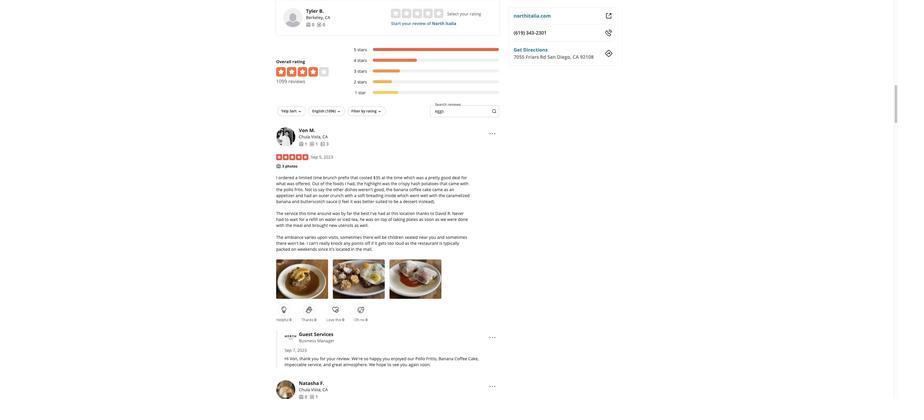 Task type: describe. For each thing, give the bounding box(es) containing it.
the service this time around was by far the best i've had at this location thanks to david r. never had to wait for a refill on water or iced tea, he was on top of taking plates as soon as we were done with the meal and brought new utensils as well.
[[276, 211, 468, 228]]

a left dessert at the left
[[400, 199, 402, 205]]

16 friends v2 image for tyler
[[306, 22, 311, 27]]

vista, for m.
[[311, 134, 322, 140]]

with down dishes
[[345, 193, 353, 199]]

0 horizontal spatial banana
[[276, 199, 291, 205]]

sep for sep 5, 2023
[[311, 154, 318, 160]]

(1096)
[[326, 109, 336, 114]]

0 vertical spatial banana
[[394, 187, 408, 193]]

1 horizontal spatial came
[[449, 181, 459, 187]]

of inside i ordered a limited time brunch prefix that costed $35 at the time which was a pretty good deal for what was offered. out of the foods i had, the highlight was the crispy hash potatoes that came with the pollo frito. not to say the other dishes weren't good, the banana coffee cake came as an appetizer and had an outer crunch with a soft breading inside which went well with the caramelized banana and butterscotch sauce (i feel it was better suited to be a dessert instead).
[[321, 181, 325, 187]]

4
[[354, 58, 357, 63]]

343-
[[526, 30, 536, 36]]

at inside the service this time around was by far the best i've had at this location thanks to david r. never had to wait for a refill on water or iced tea, he was on top of taking plates as soon as we were done with the meal and brought new utensils as well.
[[387, 211, 390, 216]]

reviews for 1099 reviews
[[289, 78, 305, 85]]

diego,
[[557, 54, 572, 60]]

service
[[285, 211, 298, 216]]

wait
[[290, 217, 298, 222]]

thanks
[[416, 211, 429, 216]]

chula for natasha
[[299, 387, 310, 393]]

16 chevron down v2 image for filter by rating
[[377, 109, 382, 114]]

filter reviews by 5 stars rating element
[[348, 47, 499, 53]]

thanks 0
[[302, 318, 317, 323]]

you up service,
[[312, 356, 319, 362]]

16 review v2 image for natasha
[[310, 395, 315, 399]]

in
[[351, 247, 355, 252]]

you down enjoyed
[[400, 362, 408, 368]]

(619)
[[514, 30, 525, 36]]

better
[[363, 199, 375, 205]]

for inside the sep 7, 2023 hi von, thank you for your review. we're so happy you enjoyed our pollo fritto, banana coffee cake, impeccable service, and great atmosphere. we hope to see you again soon.
[[320, 356, 326, 362]]

the down wait
[[286, 223, 292, 228]]

(619) 343-2301
[[514, 30, 547, 36]]

2 horizontal spatial i
[[345, 181, 346, 187]]

16 review v2 image for von
[[310, 142, 315, 146]]

costed
[[360, 175, 372, 181]]

the up inside at the left top of page
[[386, 187, 393, 193]]

visits,
[[329, 235, 339, 240]]

photo of tyler b. image
[[284, 8, 303, 27]]

mall.
[[363, 247, 373, 252]]

2 horizontal spatial had
[[378, 211, 386, 216]]

filter reviews by 4 stars rating element
[[348, 58, 499, 64]]

0 vertical spatial which
[[404, 175, 415, 181]]

was down soft
[[354, 199, 362, 205]]

new
[[329, 223, 337, 228]]

or
[[337, 217, 342, 222]]

around
[[317, 211, 332, 216]]

2 stars
[[354, 79, 367, 85]]

review
[[413, 21, 426, 26]]

foods
[[333, 181, 344, 187]]

best
[[361, 211, 369, 216]]

3 for 3 stars
[[354, 68, 357, 74]]

to down "out"
[[313, 187, 317, 193]]

1 vertical spatial there
[[276, 241, 287, 246]]

tea,
[[352, 217, 359, 222]]

filter reviews by 2 stars rating element
[[348, 79, 499, 85]]

chula for von
[[299, 134, 310, 140]]

were
[[448, 217, 457, 222]]

1 horizontal spatial 1
[[316, 141, 318, 147]]

friends element for natasha f.
[[299, 394, 307, 399]]

0 right 16 review v2 icon
[[323, 22, 325, 27]]

(0 reactions) element for love this 0
[[343, 318, 345, 323]]

0 vertical spatial there
[[363, 235, 374, 240]]

24 external link v2 image
[[606, 12, 613, 19]]

and down "appetizer"
[[292, 199, 300, 205]]

as down tea,
[[355, 223, 359, 228]]

points
[[352, 241, 364, 246]]

caramelized
[[446, 193, 470, 199]]

and inside the service this time around was by far the best i've had at this location thanks to david r. never had to wait for a refill on water or iced tea, he was on top of taking plates as soon as we were done with the meal and brought new utensils as well.
[[304, 223, 311, 228]]

he
[[360, 217, 365, 222]]

the down seated
[[411, 241, 417, 246]]

filter reviews by 3 stars rating element
[[348, 68, 499, 74]]

had inside i ordered a limited time brunch prefix that costed $35 at the time which was a pretty good deal for what was offered. out of the foods i had, the highlight was the crispy hash potatoes that came with the pollo frito. not to say the other dishes weren't good, the banana coffee cake came as an appetizer and had an outer crunch with a soft breading inside which went well with the caramelized banana and butterscotch sauce (i feel it was better suited to be a dessert instead).
[[304, 193, 312, 199]]

helpful
[[277, 318, 289, 323]]

photo of guest services image
[[285, 332, 297, 344]]

of inside the service this time around was by far the best i've had at this location thanks to david r. never had to wait for a refill on water or iced tea, he was on top of taking plates as soon as we were done with the meal and brought new utensils as well.
[[388, 217, 392, 222]]

von,
[[290, 356, 299, 362]]

ca inside the von m. chula vista, ca
[[323, 134, 328, 140]]

northitalia.com link
[[514, 13, 551, 19]]

(i
[[339, 199, 341, 205]]

north
[[432, 21, 445, 26]]

for inside i ordered a limited time brunch prefix that costed $35 at the time which was a pretty good deal for what was offered. out of the foods i had, the highlight was the crispy hash potatoes that came with the pollo frito. not to say the other dishes weren't good, the banana coffee cake came as an appetizer and had an outer crunch with a soft breading inside which went well with the caramelized banana and butterscotch sauce (i feel it was better suited to be a dessert instead).
[[462, 175, 467, 181]]

0 horizontal spatial this
[[299, 211, 306, 216]]

3 photos link
[[282, 164, 298, 169]]

oh
[[355, 318, 360, 323]]

photo of von m. image
[[276, 127, 295, 147]]

was up good,
[[382, 181, 390, 187]]

the right the in
[[356, 247, 362, 252]]

atmosphere.
[[343, 362, 368, 368]]

to left wait
[[285, 217, 289, 222]]

the down brunch
[[326, 181, 332, 187]]

with up instead).
[[430, 193, 438, 199]]

never
[[453, 211, 464, 216]]

rd
[[540, 54, 546, 60]]

knock
[[331, 241, 343, 246]]

pretty
[[429, 175, 440, 181]]

2301
[[536, 30, 547, 36]]

yelp sort
[[281, 109, 297, 114]]

pollo
[[416, 356, 425, 362]]

crispy
[[399, 181, 410, 187]]

was down i've
[[366, 217, 374, 222]]

was up the or
[[333, 211, 340, 216]]

filter by rating button
[[348, 107, 386, 116]]

get directions 7055 friars rd san diego, ca 92108
[[514, 47, 594, 60]]

potatoes
[[422, 181, 439, 187]]

i've
[[371, 211, 377, 216]]

1 vertical spatial which
[[397, 193, 409, 199]]

filter by rating
[[352, 109, 377, 114]]

$35
[[374, 175, 381, 181]]

5
[[354, 47, 357, 52]]

a up potatoes
[[425, 175, 427, 181]]

it inside i ordered a limited time brunch prefix that costed $35 at the time which was a pretty good deal for what was offered. out of the foods i had, the highlight was the crispy hash potatoes that came with the pollo frito. not to say the other dishes weren't good, the banana coffee cake came as an appetizer and had an outer crunch with a soft breading inside which went well with the caramelized banana and butterscotch sauce (i feel it was better suited to be a dessert instead).
[[350, 199, 353, 205]]

rating element
[[391, 9, 444, 18]]

location
[[400, 211, 415, 216]]

time inside the service this time around was by far the best i've had at this location thanks to david r. never had to wait for a refill on water or iced tea, he was on top of taking plates as soon as we were done with the meal and brought new utensils as well.
[[307, 211, 316, 216]]

you up hope
[[383, 356, 390, 362]]

i ordered a limited time brunch prefix that costed $35 at the time which was a pretty good deal for what was offered. out of the foods i had, the highlight was the crispy hash potatoes that came with the pollo frito. not to say the other dishes weren't good, the banana coffee cake came as an appetizer and had an outer crunch with a soft breading inside which went well with the caramelized banana and butterscotch sauce (i feel it was better suited to be a dessert instead).
[[276, 175, 470, 205]]

2 horizontal spatial on
[[375, 217, 380, 222]]

1 horizontal spatial on
[[319, 217, 324, 222]]

16 photos v2 image
[[321, 142, 325, 146]]

16 camera v2 image
[[276, 164, 281, 169]]

0 right no
[[366, 318, 368, 323]]

no
[[360, 318, 365, 323]]

0 inside friends element
[[312, 22, 315, 27]]

soon.
[[420, 362, 431, 368]]

feel
[[342, 199, 349, 205]]

photo of natasha f. image
[[276, 381, 295, 399]]

the left crispy
[[391, 181, 398, 187]]

to inside the sep 7, 2023 hi von, thank you for your review. we're so happy you enjoyed our pollo fritto, banana coffee cake, impeccable service, and great atmosphere. we hope to see you again soon.
[[388, 362, 392, 368]]

banana
[[439, 356, 454, 362]]

thank
[[300, 356, 311, 362]]

highlight
[[364, 181, 381, 187]]

a inside the service this time around was by far the best i've had at this location thanks to david r. never had to wait for a refill on water or iced tea, he was on top of taking plates as soon as we were done with the meal and brought new utensils as well.
[[306, 217, 308, 222]]

menu image
[[489, 130, 496, 137]]

as left we
[[435, 217, 440, 222]]

to down inside at the left top of page
[[389, 199, 393, 205]]

0 vertical spatial an
[[450, 187, 455, 193]]

5 star rating image
[[276, 154, 309, 160]]

ca inside "natasha f. chula vista, ca"
[[323, 387, 328, 393]]

2 menu image from the top
[[489, 383, 496, 390]]

time up crispy
[[394, 175, 403, 181]]

be inside the ambiance varies upon visits, sometimes there will be children seated near you and sometimes there won't be. i can't really knock any points off if it gets too loud as the restaurant is typically packed on weekends since it's located in the mall.
[[382, 235, 387, 240]]

stars for 2 stars
[[358, 79, 367, 85]]

any
[[344, 241, 351, 246]]

went
[[410, 193, 420, 199]]

prefix
[[338, 175, 350, 181]]

and inside the sep 7, 2023 hi von, thank you for your review. we're so happy you enjoyed our pollo fritto, banana coffee cake, impeccable service, and great atmosphere. we hope to see you again soon.
[[324, 362, 331, 368]]

0 horizontal spatial i
[[276, 175, 278, 181]]

search reviews
[[435, 102, 461, 107]]

packed
[[276, 247, 290, 252]]

1099 reviews
[[276, 78, 305, 85]]

english (1096)
[[312, 109, 336, 114]]

16 friends v2 image for natasha
[[299, 395, 304, 399]]

be.
[[300, 241, 306, 246]]

your for select
[[460, 11, 469, 17]]

photos element
[[321, 141, 329, 147]]

overall rating
[[276, 59, 305, 64]]

for inside the service this time around was by far the best i've had at this location thanks to david r. never had to wait for a refill on water or iced tea, he was on top of taking plates as soon as we were done with the meal and brought new utensils as well.
[[299, 217, 305, 222]]

friends element for von m.
[[299, 141, 307, 147]]

taking
[[394, 217, 405, 222]]

stars for 5 stars
[[358, 47, 367, 52]]

a left limited
[[295, 175, 298, 181]]

time up "out"
[[313, 175, 322, 181]]

suited
[[376, 199, 388, 205]]

7,
[[293, 348, 296, 353]]

good,
[[374, 187, 385, 193]]

manager
[[317, 338, 335, 344]]

16 chevron down v2 image
[[337, 109, 341, 114]]

done
[[458, 217, 468, 222]]

with down deal
[[461, 181, 469, 187]]

by inside popup button
[[361, 109, 366, 114]]

so
[[364, 356, 369, 362]]

rating for select your rating
[[470, 11, 481, 17]]

well
[[421, 193, 428, 199]]



Task type: locate. For each thing, give the bounding box(es) containing it.
0 horizontal spatial rating
[[293, 59, 305, 64]]

1 vista, from the top
[[311, 134, 322, 140]]

16 review v2 image left the 16 photos v2
[[310, 142, 315, 146]]

2 vertical spatial i
[[307, 241, 308, 246]]

sep 7, 2023 hi von, thank you for your review. we're so happy you enjoyed our pollo fritto, banana coffee cake, impeccable service, and great atmosphere. we hope to see you again soon.
[[285, 348, 479, 368]]

outer
[[319, 193, 329, 199]]

1 horizontal spatial i
[[307, 241, 308, 246]]

1 vertical spatial 3
[[327, 141, 329, 147]]

2 the from the top
[[276, 235, 284, 240]]

(0 reactions) element right no
[[366, 318, 368, 323]]

1 horizontal spatial had
[[304, 193, 312, 199]]

None radio
[[391, 9, 401, 18], [402, 9, 412, 18], [413, 9, 422, 18], [434, 9, 444, 18], [391, 9, 401, 18], [402, 9, 412, 18], [413, 9, 422, 18], [434, 9, 444, 18]]

vista, inside "natasha f. chula vista, ca"
[[311, 387, 322, 393]]

tyler b. berkeley, ca
[[306, 8, 330, 20]]

reviews element
[[317, 22, 325, 28], [310, 141, 318, 147], [310, 394, 318, 399]]

3 inside 'element'
[[354, 68, 357, 74]]

1 horizontal spatial there
[[363, 235, 374, 240]]

reviews down 4 star rating image
[[289, 78, 305, 85]]

1 vertical spatial vista,
[[311, 387, 322, 393]]

1 vertical spatial for
[[299, 217, 305, 222]]

at inside i ordered a limited time brunch prefix that costed $35 at the time which was a pretty good deal for what was offered. out of the foods i had, the highlight was the crispy hash potatoes that came with the pollo frito. not to say the other dishes weren't good, the banana coffee cake came as an appetizer and had an outer crunch with a soft breading inside which went well with the caramelized banana and butterscotch sauce (i feel it was better suited to be a dessert instead).
[[382, 175, 386, 181]]

the down what
[[276, 187, 283, 193]]

was up pollo in the top left of the page
[[287, 181, 295, 187]]

(0 reactions) element
[[290, 318, 292, 323], [315, 318, 317, 323], [343, 318, 345, 323], [366, 318, 368, 323]]

0 horizontal spatial it
[[350, 199, 353, 205]]

1 vertical spatial an
[[313, 193, 318, 199]]

ca left 92108
[[573, 54, 579, 60]]

be inside i ordered a limited time brunch prefix that costed $35 at the time which was a pretty good deal for what was offered. out of the foods i had, the highlight was the crispy hash potatoes that came with the pollo frito. not to say the other dishes weren't good, the banana coffee cake came as an appetizer and had an outer crunch with a soft breading inside which went well with the caramelized banana and butterscotch sauce (i feel it was better suited to be a dessert instead).
[[394, 199, 399, 205]]

2 vertical spatial friends element
[[299, 394, 307, 399]]

it inside the ambiance varies upon visits, sometimes there will be children seated near you and sometimes there won't be. i can't really knock any points off if it gets too loud as the restaurant is typically packed on weekends since it's located in the mall.
[[375, 241, 378, 246]]

sep left 5,
[[311, 154, 318, 160]]

ca up photos element
[[323, 134, 328, 140]]

0 vertical spatial at
[[382, 175, 386, 181]]

ca inside get directions 7055 friars rd san diego, ca 92108
[[573, 54, 579, 60]]

3 stars from the top
[[358, 68, 367, 74]]

rating right filter
[[367, 109, 377, 114]]

guest services business manager
[[299, 331, 335, 344]]

on down i've
[[375, 217, 380, 222]]

coffee
[[455, 356, 468, 362]]

0 vertical spatial 16 review v2 image
[[310, 142, 315, 146]]

banana down "appetizer"
[[276, 199, 291, 205]]

reviews element containing 0
[[317, 22, 325, 28]]

1 chula from the top
[[299, 134, 310, 140]]

sauce
[[326, 199, 338, 205]]

your for start
[[402, 21, 412, 26]]

  text field
[[431, 105, 499, 117]]

had down not
[[304, 193, 312, 199]]

as inside i ordered a limited time brunch prefix that costed $35 at the time which was a pretty good deal for what was offered. out of the foods i had, the highlight was the crispy hash potatoes that came with the pollo frito. not to say the other dishes weren't good, the banana coffee cake came as an appetizer and had an outer crunch with a soft breading inside which went well with the caramelized banana and butterscotch sauce (i feel it was better suited to be a dessert instead).
[[444, 187, 449, 193]]

it right if
[[375, 241, 378, 246]]

16 chevron down v2 image inside filter by rating popup button
[[377, 109, 382, 114]]

0 vertical spatial friends element
[[306, 22, 315, 28]]

(0 reactions) element for oh no 0
[[366, 318, 368, 323]]

1 vertical spatial chula
[[299, 387, 310, 393]]

yelp
[[281, 109, 289, 114]]

your inside the sep 7, 2023 hi von, thank you for your review. we're so happy you enjoyed our pollo fritto, banana coffee cake, impeccable service, and great atmosphere. we hope to see you again soon.
[[327, 356, 336, 362]]

0 vertical spatial menu image
[[489, 334, 496, 341]]

1 (0 reactions) element from the left
[[290, 318, 292, 323]]

0 horizontal spatial 2023
[[298, 348, 307, 353]]

1 left star
[[355, 90, 358, 95]]

water
[[325, 217, 336, 222]]

0 horizontal spatial 16 chevron down v2 image
[[298, 109, 302, 114]]

1 horizontal spatial by
[[361, 109, 366, 114]]

children
[[388, 235, 404, 240]]

sep inside the sep 7, 2023 hi von, thank you for your review. we're so happy you enjoyed our pollo fritto, banana coffee cake, impeccable service, and great atmosphere. we hope to see you again soon.
[[285, 348, 292, 353]]

good
[[441, 175, 451, 181]]

reviews element containing 1
[[310, 141, 318, 147]]

of left north
[[427, 21, 431, 26]]

northitalia.com
[[514, 13, 551, 19]]

friends element for tyler b.
[[306, 22, 315, 28]]

your right start
[[402, 21, 412, 26]]

chula inside the von m. chula vista, ca
[[299, 134, 310, 140]]

friends element containing 0
[[306, 22, 315, 28]]

3 for 3 photos
[[282, 164, 284, 169]]

2 vertical spatial rating
[[367, 109, 377, 114]]

0 vertical spatial by
[[361, 109, 366, 114]]

photos
[[285, 164, 298, 169]]

2023
[[324, 154, 333, 160], [298, 348, 307, 353]]

had up top
[[378, 211, 386, 216]]

which up crispy
[[404, 175, 415, 181]]

and left great
[[324, 362, 331, 368]]

business
[[299, 338, 316, 344]]

0 horizontal spatial had
[[276, 217, 284, 222]]

ordered
[[279, 175, 294, 181]]

2 horizontal spatial 1
[[355, 90, 358, 95]]

1 16 chevron down v2 image from the left
[[298, 109, 302, 114]]

be up the gets
[[382, 235, 387, 240]]

sometimes up typically
[[446, 235, 468, 240]]

the for the service this time around was by far the best i've had at this location thanks to david r. never had to wait for a refill on water or iced tea, he was on top of taking plates as soon as we were done with the meal and brought new utensils as well.
[[276, 211, 284, 216]]

2 sometimes from the left
[[446, 235, 468, 240]]

reviews element for b.
[[317, 22, 325, 28]]

None radio
[[424, 9, 433, 18]]

vista,
[[311, 134, 322, 140], [311, 387, 322, 393]]

was up hash
[[416, 175, 424, 181]]

1 horizontal spatial be
[[394, 199, 399, 205]]

2023 for 7,
[[298, 348, 307, 353]]

friends element
[[306, 22, 315, 28], [299, 141, 307, 147], [299, 394, 307, 399]]

tyler
[[306, 8, 318, 14]]

soft
[[358, 193, 365, 199]]

5,
[[319, 154, 323, 160]]

(0 reactions) element right helpful
[[290, 318, 292, 323]]

we
[[369, 362, 375, 368]]

4 star rating image
[[276, 67, 329, 77]]

had left wait
[[276, 217, 284, 222]]

limited
[[299, 175, 312, 181]]

ca right berkeley,
[[325, 15, 330, 20]]

appetizer
[[276, 193, 295, 199]]

0 horizontal spatial sometimes
[[340, 235, 362, 240]]

which
[[404, 175, 415, 181], [397, 193, 409, 199]]

1 stars from the top
[[358, 47, 367, 52]]

cake,
[[469, 356, 479, 362]]

16 chevron down v2 image inside yelp sort dropdown button
[[298, 109, 302, 114]]

1 vertical spatial of
[[321, 181, 325, 187]]

0 horizontal spatial reviews
[[289, 78, 305, 85]]

of right top
[[388, 217, 392, 222]]

breading
[[366, 193, 384, 199]]

1 horizontal spatial this
[[336, 318, 342, 323]]

1 vertical spatial i
[[345, 181, 346, 187]]

reviews element down "natasha f. chula vista, ca"
[[310, 394, 318, 399]]

1 down the von m. chula vista, ca
[[305, 141, 307, 147]]

on
[[319, 217, 324, 222], [375, 217, 380, 222], [291, 247, 297, 252]]

menu image
[[489, 334, 496, 341], [489, 383, 496, 390]]

1 vertical spatial it
[[375, 241, 378, 246]]

3 (0 reactions) element from the left
[[343, 318, 345, 323]]

select your rating
[[447, 11, 481, 17]]

san
[[548, 54, 556, 60]]

on inside the ambiance varies upon visits, sometimes there will be children seated near you and sometimes there won't be. i can't really knock any points off if it gets too loud as the restaurant is typically packed on weekends since it's located in the mall.
[[291, 247, 297, 252]]

search image
[[492, 109, 497, 114]]

david
[[436, 211, 447, 216]]

near
[[419, 235, 428, 240]]

that down good
[[440, 181, 448, 187]]

0 vertical spatial sep
[[311, 154, 318, 160]]

vista, down natasha f. link
[[311, 387, 322, 393]]

0 horizontal spatial an
[[313, 193, 318, 199]]

0 vertical spatial vista,
[[311, 134, 322, 140]]

0 right love
[[343, 318, 345, 323]]

start your review of north italia
[[391, 21, 457, 26]]

24 directions v2 image
[[606, 50, 613, 57]]

stars for 4 stars
[[358, 58, 367, 63]]

thanks
[[302, 318, 314, 323]]

0 horizontal spatial at
[[382, 175, 386, 181]]

2023 right 7,
[[298, 348, 307, 353]]

m.
[[309, 127, 315, 134]]

1 vertical spatial that
[[440, 181, 448, 187]]

as down thanks
[[419, 217, 424, 222]]

reviews element for m.
[[310, 141, 318, 147]]

5 stars
[[354, 47, 367, 52]]

0 vertical spatial for
[[462, 175, 467, 181]]

0 vertical spatial came
[[449, 181, 459, 187]]

meal
[[293, 223, 303, 228]]

rating right select
[[470, 11, 481, 17]]

the ambiance varies upon visits, sometimes there will be children seated near you and sometimes there won't be. i can't really knock any points off if it gets too loud as the restaurant is typically packed on weekends since it's located in the mall.
[[276, 235, 468, 252]]

to left see
[[388, 362, 392, 368]]

0 vertical spatial of
[[427, 21, 431, 26]]

2 (0 reactions) element from the left
[[315, 318, 317, 323]]

4 stars
[[354, 58, 367, 63]]

2 vista, from the top
[[311, 387, 322, 393]]

if
[[371, 241, 374, 246]]

the left the 'caramelized'
[[439, 193, 445, 199]]

0 vertical spatial 2023
[[324, 154, 333, 160]]

enjoyed
[[391, 356, 407, 362]]

the inside the ambiance varies upon visits, sometimes there will be children seated near you and sometimes there won't be. i can't really knock any points off if it gets too loud as the restaurant is typically packed on weekends since it's located in the mall.
[[276, 235, 284, 240]]

your up great
[[327, 356, 336, 362]]

upon
[[317, 235, 328, 240]]

be
[[394, 199, 399, 205], [382, 235, 387, 240]]

your
[[460, 11, 469, 17], [402, 21, 412, 26], [327, 356, 336, 362]]

1 horizontal spatial of
[[388, 217, 392, 222]]

1 horizontal spatial it
[[375, 241, 378, 246]]

chula down von
[[299, 134, 310, 140]]

0 right helpful
[[290, 318, 292, 323]]

1 horizontal spatial at
[[387, 211, 390, 216]]

2 horizontal spatial of
[[427, 21, 431, 26]]

start
[[391, 21, 401, 26]]

0 horizontal spatial your
[[327, 356, 336, 362]]

2023 inside the sep 7, 2023 hi von, thank you for your review. we're so happy you enjoyed our pollo fritto, banana coffee cake, impeccable service, and great atmosphere. we hope to see you again soon.
[[298, 348, 307, 353]]

0 vertical spatial that
[[351, 175, 358, 181]]

1 vertical spatial friends element
[[299, 141, 307, 147]]

sort
[[290, 109, 297, 114]]

2 vertical spatial of
[[388, 217, 392, 222]]

sep
[[311, 154, 318, 160], [285, 348, 292, 353]]

2
[[354, 79, 357, 85]]

see
[[393, 362, 399, 368]]

0 vertical spatial the
[[276, 211, 284, 216]]

star
[[359, 90, 366, 95]]

to
[[313, 187, 317, 193], [389, 199, 393, 205], [431, 211, 435, 216], [285, 217, 289, 222], [388, 362, 392, 368]]

cake
[[423, 187, 432, 193]]

2 horizontal spatial rating
[[470, 11, 481, 17]]

vista, inside the von m. chula vista, ca
[[311, 134, 322, 140]]

helpful 0
[[277, 318, 292, 323]]

0 vertical spatial i
[[276, 175, 278, 181]]

1 horizontal spatial that
[[440, 181, 448, 187]]

1 horizontal spatial banana
[[394, 187, 408, 193]]

and inside the ambiance varies upon visits, sometimes there will be children seated near you and sometimes there won't be. i can't really knock any points off if it gets too loud as the restaurant is typically packed on weekends since it's located in the mall.
[[437, 235, 445, 240]]

1 menu image from the top
[[489, 334, 496, 341]]

2023 for 5,
[[324, 154, 333, 160]]

typically
[[444, 241, 460, 246]]

great
[[332, 362, 342, 368]]

0 horizontal spatial be
[[382, 235, 387, 240]]

1 horizontal spatial reviews
[[448, 102, 461, 107]]

1 vertical spatial 16 review v2 image
[[310, 395, 315, 399]]

(0 reactions) element for thanks 0
[[315, 318, 317, 323]]

banana down crispy
[[394, 187, 408, 193]]

4 (0 reactions) element from the left
[[366, 318, 368, 323]]

0 vertical spatial had
[[304, 193, 312, 199]]

too
[[388, 241, 394, 246]]

your right select
[[460, 11, 469, 17]]

vista, down "m."
[[311, 134, 322, 140]]

ca down f.
[[323, 387, 328, 393]]

1 sometimes from the left
[[340, 235, 362, 240]]

16 friends v2 image
[[306, 22, 311, 27], [299, 142, 304, 146], [299, 395, 304, 399]]

hash
[[411, 181, 421, 187]]

chula inside "natasha f. chula vista, ca"
[[299, 387, 310, 393]]

2 horizontal spatial 3
[[354, 68, 357, 74]]

for right deal
[[462, 175, 467, 181]]

0 horizontal spatial 1
[[305, 141, 307, 147]]

2 horizontal spatial this
[[392, 211, 399, 216]]

the
[[387, 175, 393, 181], [326, 181, 332, 187], [357, 181, 363, 187], [391, 181, 398, 187], [276, 187, 283, 193], [326, 187, 332, 193], [386, 187, 393, 193], [439, 193, 445, 199], [354, 211, 360, 216], [286, 223, 292, 228], [411, 241, 417, 246], [356, 247, 362, 252]]

the right $35
[[387, 175, 393, 181]]

time
[[313, 175, 322, 181], [394, 175, 403, 181], [307, 211, 316, 216]]

vista, for f.
[[311, 387, 322, 393]]

ca inside tyler b. berkeley, ca
[[325, 15, 330, 20]]

since
[[318, 247, 328, 252]]

1 the from the top
[[276, 211, 284, 216]]

really
[[319, 241, 330, 246]]

that up had,
[[351, 175, 358, 181]]

as inside the ambiance varies upon visits, sometimes there will be children seated near you and sometimes there won't be. i can't really knock any points off if it gets too loud as the restaurant is typically packed on weekends since it's located in the mall.
[[405, 241, 410, 246]]

rating
[[470, 11, 481, 17], [293, 59, 305, 64], [367, 109, 377, 114]]

an up the 'caramelized'
[[450, 187, 455, 193]]

(no rating) image
[[391, 9, 444, 18]]

this right love
[[336, 318, 342, 323]]

sep for sep 7, 2023 hi von, thank you for your review. we're so happy you enjoyed our pollo fritto, banana coffee cake, impeccable service, and great atmosphere. we hope to see you again soon.
[[285, 348, 292, 353]]

1 inside filter reviews by 1 star rating element
[[355, 90, 358, 95]]

2 stars from the top
[[358, 58, 367, 63]]

other
[[333, 187, 344, 193]]

0 vertical spatial reviews element
[[317, 22, 325, 28]]

friars
[[526, 54, 539, 60]]

sometimes up any on the bottom left of the page
[[340, 235, 362, 240]]

0 horizontal spatial came
[[433, 187, 443, 193]]

and down frito.
[[296, 193, 303, 199]]

the inside the service this time around was by far the best i've had at this location thanks to david r. never had to wait for a refill on water or iced tea, he was on top of taking plates as soon as we were done with the meal and brought new utensils as well.
[[276, 211, 284, 216]]

and down "refill"
[[304, 223, 311, 228]]

came down potatoes
[[433, 187, 443, 193]]

an
[[450, 187, 455, 193], [313, 193, 318, 199]]

happy
[[370, 356, 382, 362]]

on up brought
[[319, 217, 324, 222]]

we're
[[352, 356, 363, 362]]

friends element down von
[[299, 141, 307, 147]]

reviews element for f.
[[310, 394, 318, 399]]

1 vertical spatial menu image
[[489, 383, 496, 390]]

i right be.
[[307, 241, 308, 246]]

2 vertical spatial your
[[327, 356, 336, 362]]

24 phone v2 image
[[606, 29, 613, 36]]

get directions link
[[514, 47, 548, 53]]

a left soft
[[354, 193, 357, 199]]

i inside the ambiance varies upon visits, sometimes there will be children seated near you and sometimes there won't be. i can't really knock any points off if it gets too loud as the restaurant is typically packed on weekends since it's located in the mall.
[[307, 241, 308, 246]]

filter reviews by 1 star rating element
[[348, 90, 499, 96]]

stars for 3 stars
[[358, 68, 367, 74]]

friends element containing 1
[[299, 141, 307, 147]]

fritto,
[[426, 356, 438, 362]]

friends element down berkeley,
[[306, 22, 315, 28]]

by inside the service this time around was by far the best i've had at this location thanks to david r. never had to wait for a refill on water or iced tea, he was on top of taking plates as soon as we were done with the meal and brought new utensils as well.
[[341, 211, 346, 216]]

1 vertical spatial banana
[[276, 199, 291, 205]]

16 review v2 image
[[317, 22, 322, 27]]

1 horizontal spatial your
[[402, 21, 412, 26]]

rating inside popup button
[[367, 109, 377, 114]]

0 vertical spatial 16 friends v2 image
[[306, 22, 311, 27]]

brunch
[[323, 175, 337, 181]]

this right service on the bottom of the page
[[299, 211, 306, 216]]

stars right 4 in the left of the page
[[358, 58, 367, 63]]

deal
[[452, 175, 461, 181]]

1 vertical spatial rating
[[293, 59, 305, 64]]

3 right the 16 photos v2
[[327, 141, 329, 147]]

1 vertical spatial reviews
[[448, 102, 461, 107]]

a left "refill"
[[306, 217, 308, 222]]

as down good
[[444, 187, 449, 193]]

2 chula from the top
[[299, 387, 310, 393]]

impeccable
[[285, 362, 307, 368]]

an up butterscotch
[[313, 193, 318, 199]]

0 horizontal spatial for
[[299, 217, 305, 222]]

that
[[351, 175, 358, 181], [440, 181, 448, 187]]

you up restaurant
[[429, 235, 436, 240]]

reviews for search reviews
[[448, 102, 461, 107]]

(0 reactions) element for helpful 0
[[290, 318, 292, 323]]

16 review v2 image
[[310, 142, 315, 146], [310, 395, 315, 399]]

0 right the thanks
[[315, 318, 317, 323]]

1 vertical spatial came
[[433, 187, 443, 193]]

the up the packed
[[276, 235, 284, 240]]

it right feel
[[350, 199, 353, 205]]

16 chevron down v2 image right 'filter by rating'
[[377, 109, 382, 114]]

1 inside friends element
[[305, 141, 307, 147]]

1 vertical spatial at
[[387, 211, 390, 216]]

1 16 review v2 image from the top
[[310, 142, 315, 146]]

0 vertical spatial chula
[[299, 134, 310, 140]]

1
[[355, 90, 358, 95], [305, 141, 307, 147], [316, 141, 318, 147]]

guest
[[299, 331, 313, 338]]

1 vertical spatial sep
[[285, 348, 292, 353]]

by
[[361, 109, 366, 114], [341, 211, 346, 216]]

1 vertical spatial 2023
[[298, 348, 307, 353]]

there up off
[[363, 235, 374, 240]]

the up tea,
[[354, 211, 360, 216]]

reviews right the search
[[448, 102, 461, 107]]

0 vertical spatial rating
[[470, 11, 481, 17]]

1 vertical spatial the
[[276, 235, 284, 240]]

1 horizontal spatial 3
[[327, 141, 329, 147]]

friends element down natasha
[[299, 394, 307, 399]]

1 left the 16 photos v2
[[316, 141, 318, 147]]

dishes
[[345, 187, 358, 193]]

16 friends v2 image for von
[[299, 142, 304, 146]]

16 review v2 image down "natasha f. chula vista, ca"
[[310, 395, 315, 399]]

rating for filter by rating
[[367, 109, 377, 114]]

can't
[[309, 241, 318, 246]]

2 16 chevron down v2 image from the left
[[377, 109, 382, 114]]

at right $35
[[382, 175, 386, 181]]

16 friends v2 image down von
[[299, 142, 304, 146]]

the right say
[[326, 187, 332, 193]]

16 chevron down v2 image
[[298, 109, 302, 114], [377, 109, 382, 114]]

overall
[[276, 59, 292, 64]]

the up weren't
[[357, 181, 363, 187]]

3 inside photos element
[[327, 141, 329, 147]]

rating up 4 star rating image
[[293, 59, 305, 64]]

16 chevron down v2 image for yelp sort
[[298, 109, 302, 114]]

for
[[462, 175, 467, 181], [299, 217, 305, 222], [320, 356, 326, 362]]

4 stars from the top
[[358, 79, 367, 85]]

0 vertical spatial your
[[460, 11, 469, 17]]

2 vertical spatial 16 friends v2 image
[[299, 395, 304, 399]]

0 horizontal spatial by
[[341, 211, 346, 216]]

sep left 7,
[[285, 348, 292, 353]]

you inside the ambiance varies upon visits, sometimes there will be children seated near you and sometimes there won't be. i can't really knock any points off if it gets too loud as the restaurant is typically packed on weekends since it's located in the mall.
[[429, 235, 436, 240]]

stars inside 'element'
[[358, 68, 367, 74]]

by left the 'far'
[[341, 211, 346, 216]]

to up soon
[[431, 211, 435, 216]]

1 vertical spatial had
[[378, 211, 386, 216]]

von m. link
[[299, 127, 315, 134]]

get
[[514, 47, 522, 53]]

1 vertical spatial be
[[382, 235, 387, 240]]

the for the ambiance varies upon visits, sometimes there will be children seated near you and sometimes there won't be. i can't really knock any points off if it gets too loud as the restaurant is typically packed on weekends since it's located in the mall.
[[276, 235, 284, 240]]

1 vertical spatial reviews element
[[310, 141, 318, 147]]

with inside the service this time around was by far the best i've had at this location thanks to david r. never had to wait for a refill on water or iced tea, he was on top of taking plates as soon as we were done with the meal and brought new utensils as well.
[[276, 223, 285, 228]]

banana
[[394, 187, 408, 193], [276, 199, 291, 205]]

2 vertical spatial had
[[276, 217, 284, 222]]

2 horizontal spatial your
[[460, 11, 469, 17]]

hi
[[285, 356, 289, 362]]

the left service on the bottom of the page
[[276, 211, 284, 216]]

0 horizontal spatial of
[[321, 181, 325, 187]]

chula down natasha
[[299, 387, 310, 393]]

0 horizontal spatial sep
[[285, 348, 292, 353]]

0 horizontal spatial on
[[291, 247, 297, 252]]

1 horizontal spatial sep
[[311, 154, 318, 160]]

2 16 review v2 image from the top
[[310, 395, 315, 399]]

it's
[[329, 247, 335, 252]]

3 for 3
[[327, 141, 329, 147]]



Task type: vqa. For each thing, say whether or not it's contained in the screenshot.
water
yes



